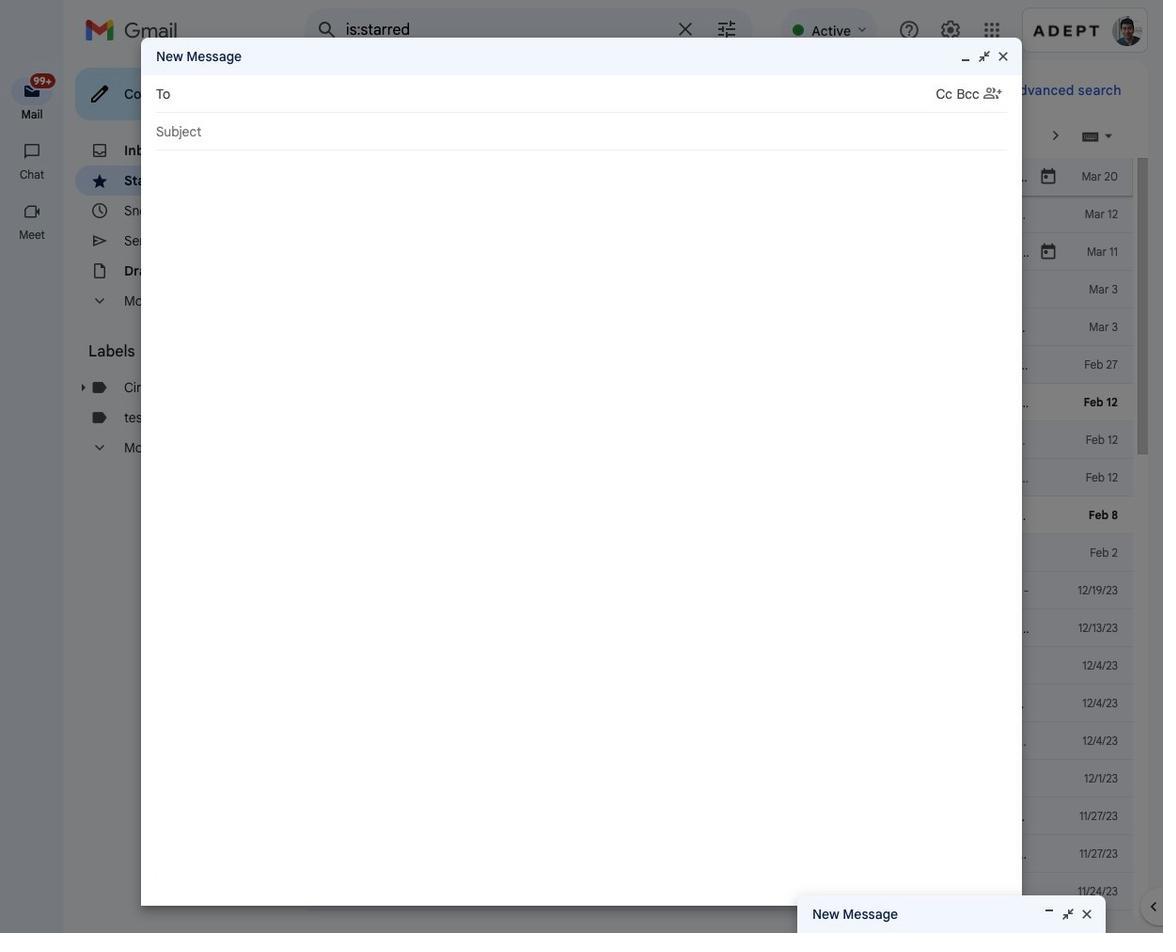 Task type: locate. For each thing, give the bounding box(es) containing it.
0 horizontal spatial minimize image
[[959, 49, 974, 64]]

10 row from the top
[[305, 497, 1134, 534]]

minimize image
[[959, 49, 974, 64], [1042, 907, 1057, 922]]

search in mail image
[[310, 13, 344, 47]]

navigation
[[0, 60, 66, 933]]

3 row from the top
[[305, 233, 1164, 271]]

15 row from the top
[[305, 685, 1164, 722]]

dialog
[[141, 38, 1023, 906]]

0 vertical spatial minimize image
[[959, 49, 974, 64]]

To recipients text field
[[179, 77, 937, 111]]

19 row from the top
[[305, 835, 1134, 873]]

heading
[[0, 107, 64, 122], [0, 167, 64, 183], [0, 228, 64, 243], [88, 342, 267, 361]]

1 vertical spatial minimize image
[[1042, 907, 1057, 922]]

5 row from the top
[[305, 309, 1164, 346]]

minimize image left pop out image
[[1042, 907, 1057, 922]]

1 horizontal spatial minimize image
[[1042, 907, 1057, 922]]

Search in mail search field
[[305, 8, 754, 53]]

minimize image left pop out icon
[[959, 49, 974, 64]]

11 row from the top
[[305, 534, 1164, 572]]

16 row from the top
[[305, 722, 1134, 760]]

clear search image
[[667, 10, 705, 48]]

2 row from the top
[[305, 196, 1134, 233]]

21 row from the top
[[305, 911, 1134, 933]]

18 row from the top
[[305, 798, 1149, 835]]

row
[[305, 158, 1164, 196], [305, 196, 1134, 233], [305, 233, 1164, 271], [305, 271, 1164, 309], [305, 309, 1164, 346], [305, 346, 1134, 384], [305, 384, 1164, 421], [305, 421, 1134, 459], [305, 459, 1134, 497], [305, 497, 1134, 534], [305, 534, 1164, 572], [305, 572, 1134, 610], [305, 610, 1134, 647], [305, 647, 1134, 685], [305, 685, 1164, 722], [305, 722, 1134, 760], [305, 760, 1134, 798], [305, 798, 1149, 835], [305, 835, 1134, 873], [305, 873, 1164, 911], [305, 911, 1134, 933]]

mail, 839 unread messages image
[[23, 77, 53, 96]]



Task type: describe. For each thing, give the bounding box(es) containing it.
12 row from the top
[[305, 572, 1134, 610]]

settings image
[[940, 19, 962, 41]]

9 row from the top
[[305, 459, 1134, 497]]

Subject field
[[156, 122, 1008, 141]]

20 row from the top
[[305, 873, 1164, 911]]

pop out image
[[977, 49, 992, 64]]

advanced search options image
[[709, 10, 746, 48]]

17 row from the top
[[305, 760, 1134, 798]]

14 row from the top
[[305, 647, 1134, 685]]

minimize image for pop out image
[[1042, 907, 1057, 922]]

gmail image
[[85, 11, 187, 49]]

pop out image
[[1061, 907, 1076, 922]]

older image
[[1047, 126, 1066, 145]]

minimize image for pop out icon
[[959, 49, 974, 64]]

8 row from the top
[[305, 421, 1134, 459]]

1 row from the top
[[305, 158, 1164, 196]]

7 row from the top
[[305, 384, 1164, 421]]

13 row from the top
[[305, 610, 1134, 647]]

close image
[[996, 49, 1011, 64]]

4 row from the top
[[305, 271, 1164, 309]]

close image
[[1080, 907, 1095, 922]]

6 row from the top
[[305, 346, 1134, 384]]



Task type: vqa. For each thing, say whether or not it's contained in the screenshot.
Announcement link
no



